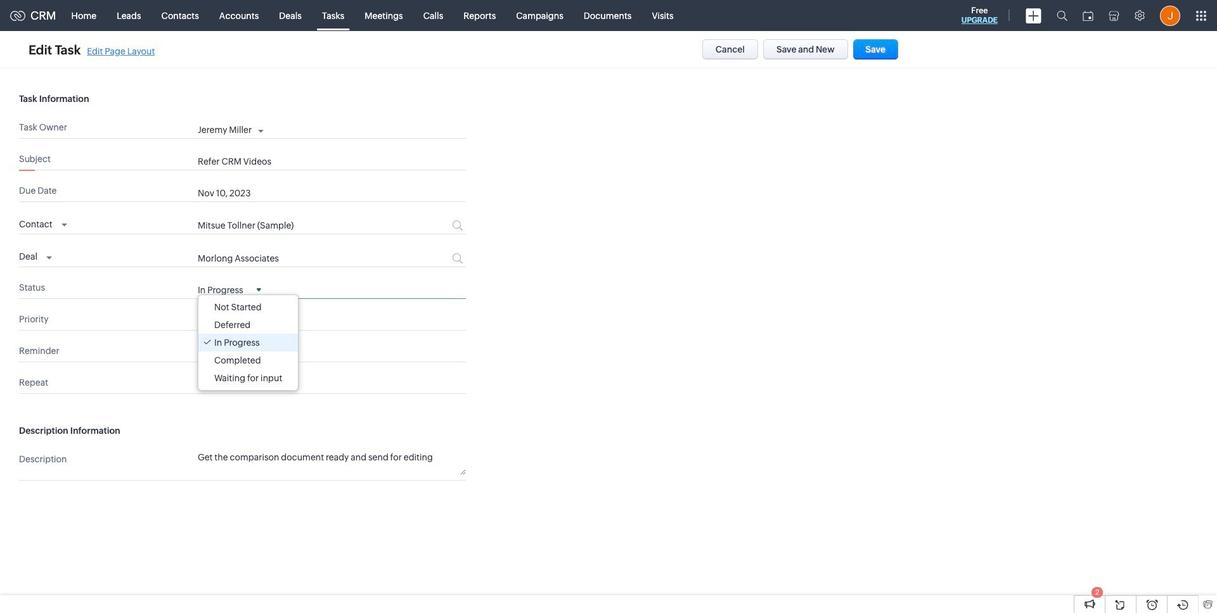 Task type: locate. For each thing, give the bounding box(es) containing it.
create menu element
[[1018, 0, 1049, 31]]

mmm d, yyyy text field
[[198, 188, 426, 198]]

None button
[[702, 39, 758, 60], [763, 39, 848, 60], [853, 39, 898, 60], [702, 39, 758, 60], [763, 39, 848, 60], [853, 39, 898, 60]]

search image
[[1057, 10, 1068, 21]]

search element
[[1049, 0, 1075, 31]]

None text field
[[198, 221, 404, 231], [198, 253, 404, 264], [198, 452, 466, 475], [198, 221, 404, 231], [198, 253, 404, 264], [198, 452, 466, 475]]

None text field
[[198, 157, 466, 167]]

tree
[[198, 295, 298, 390]]

None field
[[19, 216, 67, 231], [19, 248, 52, 264], [198, 284, 261, 295], [19, 216, 67, 231], [19, 248, 52, 264], [198, 284, 261, 295]]



Task type: describe. For each thing, give the bounding box(es) containing it.
logo image
[[10, 10, 25, 21]]

create menu image
[[1026, 8, 1042, 23]]

profile image
[[1160, 5, 1181, 26]]

calendar image
[[1083, 10, 1094, 21]]

profile element
[[1153, 0, 1188, 31]]



